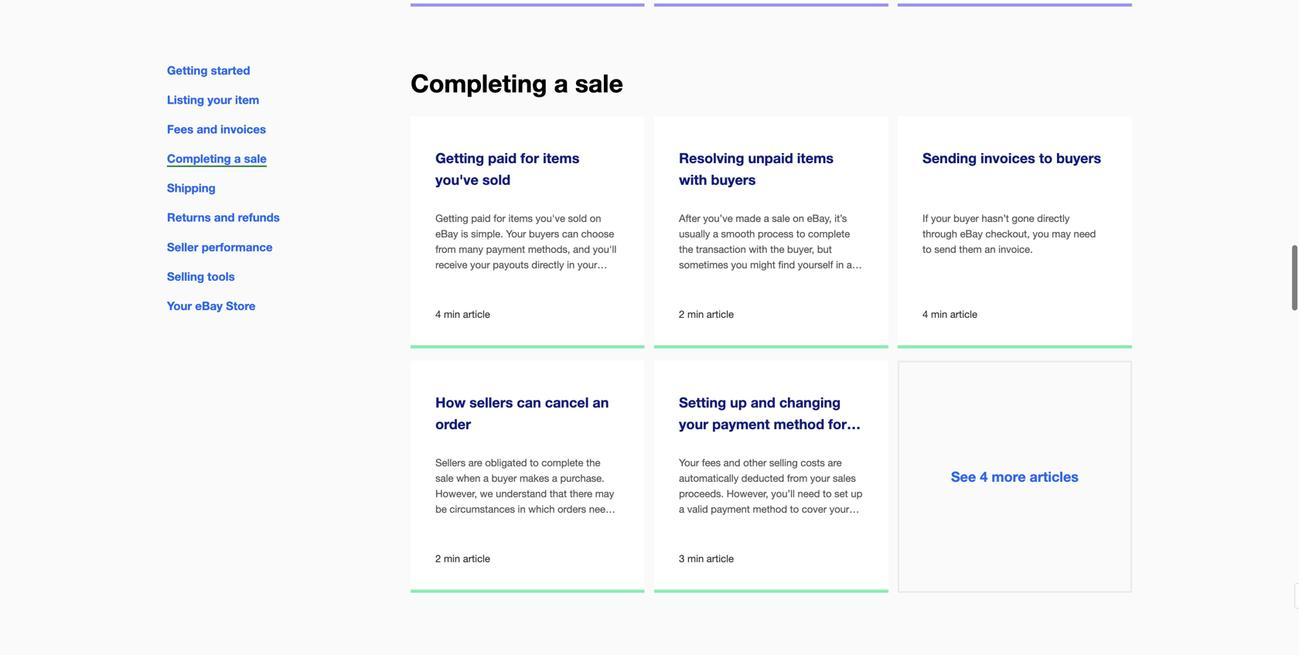 Task type: vqa. For each thing, say whether or not it's contained in the screenshot.
the topmost THE BE
yes



Task type: locate. For each thing, give the bounding box(es) containing it.
paid for getting paid for items you've sold on ebay is simple. your buyers can choose from many payment methods, and you'll receive your payouts directly in your checking account or visa or mastercard debit card. you can track all of your payouts in the payments tab in my ebay.
[[471, 212, 491, 224]]

1 horizontal spatial your
[[506, 228, 526, 240]]

1 vertical spatial buyers
[[711, 171, 756, 188]]

debit down a
[[728, 550, 751, 562]]

complete up but
[[808, 228, 850, 240]]

ebay inside getting paid for items you've sold on ebay is simple. your buyers can choose from many payment methods, and you'll receive your payouts directly in your checking account or visa or mastercard debit card. you can track all of your payouts in the payments tab in my ebay.
[[436, 228, 458, 240]]

checkout,
[[986, 228, 1030, 240]]

you'll
[[772, 488, 795, 500]]

0 horizontal spatial ebay
[[195, 299, 223, 313]]

or right the card,
[[819, 550, 828, 562]]

1 vertical spatial an
[[593, 394, 609, 411]]

0 horizontal spatial from
[[436, 243, 456, 255]]

0 horizontal spatial hasn't
[[795, 274, 823, 286]]

costs up the cover
[[801, 457, 825, 469]]

proceeds
[[821, 519, 863, 531]]

item down where
[[711, 290, 731, 302]]

0 vertical spatial from
[[436, 243, 456, 255]]

sometimes
[[679, 259, 729, 271]]

sending
[[923, 150, 977, 166]]

1 vertical spatial 2
[[436, 553, 441, 565]]

and inside getting paid for items you've sold on ebay is simple. your buyers can choose from many payment methods, and you'll receive your payouts directly in your checking account or visa or mastercard debit card. you can track all of your payouts in the payments tab in my ebay.
[[573, 243, 590, 255]]

1 vertical spatial up
[[851, 488, 863, 500]]

invoices right 'sending'
[[981, 150, 1036, 166]]

min down send
[[931, 308, 948, 320]]

items
[[543, 150, 580, 166], [797, 150, 834, 166], [509, 212, 533, 224]]

and left "changing"
[[751, 394, 776, 411]]

be left the 'circumstances'
[[436, 503, 447, 515]]

selling
[[740, 438, 783, 454], [770, 457, 798, 469], [679, 519, 708, 531]]

selling tools link
[[167, 269, 235, 283]]

complete inside after you've made a sale on ebay, it's usually a smooth process to complete the transaction with the buyer, but sometimes you might find yourself in a situation where the buyer hasn't yet paid for the item they bought. 2 min article
[[808, 228, 850, 240]]

1 horizontal spatial invoices
[[981, 150, 1036, 166]]

0 vertical spatial with
[[679, 171, 707, 188]]

0 horizontal spatial need
[[589, 503, 612, 515]]

buyers inside resolving unpaid items with buyers
[[711, 171, 756, 188]]

getting inside getting paid for items you've sold
[[436, 150, 484, 166]]

0 vertical spatial paid
[[488, 150, 517, 166]]

1 vertical spatial may
[[595, 488, 614, 500]]

0 vertical spatial payouts
[[493, 259, 529, 271]]

smooth
[[721, 228, 755, 240]]

1 vertical spatial sales
[[795, 519, 818, 531]]

1 horizontal spatial be
[[447, 519, 459, 531]]

article inside after you've made a sale on ebay, it's usually a smooth process to complete the transaction with the buyer, but sometimes you might find yourself in a situation where the buyer hasn't yet paid for the item they bought. 2 min article
[[707, 308, 734, 320]]

need inside sellers are obligated to complete the sale when a buyer makes a purchase. however, we understand that there may be circumstances in which orders need to be canceled.
[[589, 503, 612, 515]]

payouts down card.
[[436, 305, 472, 317]]

the
[[679, 243, 694, 255], [771, 243, 785, 255], [750, 274, 764, 286], [694, 290, 708, 302], [485, 305, 499, 317], [587, 457, 601, 469]]

4 for getting paid for items you've sold
[[436, 308, 441, 320]]

paid inside getting paid for items you've sold on ebay is simple. your buyers can choose from many payment methods, and you'll receive your payouts directly in your checking account or visa or mastercard debit card. you can track all of your payouts in the payments tab in my ebay.
[[471, 212, 491, 224]]

0 horizontal spatial with
[[679, 171, 707, 188]]

ebay,
[[807, 212, 832, 224]]

item
[[235, 93, 259, 107], [711, 290, 731, 302]]

0 horizontal spatial you've
[[436, 171, 479, 188]]

need up the cover
[[798, 488, 820, 500]]

completing
[[411, 68, 547, 98], [167, 152, 231, 166]]

on up choose
[[590, 212, 601, 224]]

you've inside getting paid for items you've sold on ebay is simple. your buyers can choose from many payment methods, and you'll receive your payouts directly in your checking account or visa or mastercard debit card. you can track all of your payouts in the payments tab in my ebay.
[[536, 212, 565, 224]]

1 on from the left
[[590, 212, 601, 224]]

items for getting paid for items you've sold
[[543, 150, 580, 166]]

of
[[563, 290, 572, 302]]

0 vertical spatial debit
[[436, 290, 458, 302]]

2 however, from the left
[[727, 488, 769, 500]]

your up automatically
[[679, 457, 699, 469]]

are up when a
[[469, 457, 483, 469]]

min down the 'circumstances'
[[444, 553, 460, 565]]

0 horizontal spatial your
[[167, 299, 192, 313]]

0 horizontal spatial complete
[[542, 457, 584, 469]]

shipping link
[[167, 181, 216, 195]]

1 4 min article from the left
[[436, 308, 490, 320]]

payment up other
[[713, 416, 770, 432]]

1 vertical spatial completing
[[167, 152, 231, 166]]

selling up includes
[[679, 519, 708, 531]]

which
[[529, 503, 555, 515]]

4 min article down send
[[923, 308, 978, 320]]

can right sellers
[[517, 394, 541, 411]]

min
[[444, 308, 460, 320], [688, 308, 704, 320], [931, 308, 948, 320], [444, 553, 460, 565], [688, 553, 704, 565]]

can up methods,
[[562, 228, 579, 240]]

your
[[207, 93, 232, 107], [931, 212, 951, 224], [470, 259, 490, 271], [578, 259, 598, 271], [575, 290, 595, 302], [679, 416, 709, 432], [811, 472, 830, 484], [830, 503, 850, 515], [772, 519, 792, 531]]

1 vertical spatial need
[[798, 488, 820, 500]]

however, inside sellers are obligated to complete the sale when a buyer makes a purchase. however, we understand that there may be circumstances in which orders need to be canceled.
[[436, 488, 477, 500]]

setting up and changing your payment method for fees and selling costs your fees and other selling costs are automatically deducted from your sales proceeds. however, you'll need to set up a valid payment method to cover your selling costs in case your sales proceeds are insufficient. a valid payment method includes a debit or credit card, or a linked payout bank account.
[[679, 394, 863, 577]]

1 horizontal spatial on
[[793, 212, 805, 224]]

sold inside getting paid for items you've sold
[[483, 171, 511, 188]]

method up case
[[753, 503, 788, 515]]

sold inside getting paid for items you've sold on ebay is simple. your buyers can choose from many payment methods, and you'll receive your payouts directly in your checking account or visa or mastercard debit card. you can track all of your payouts in the payments tab in my ebay.
[[568, 212, 587, 224]]

you've up the is
[[436, 171, 479, 188]]

buyer,
[[788, 243, 815, 255]]

need
[[1074, 228, 1097, 240], [798, 488, 820, 500], [589, 503, 612, 515]]

1 horizontal spatial buyers
[[711, 171, 756, 188]]

items inside resolving unpaid items with buyers
[[797, 150, 834, 166]]

0 vertical spatial your
[[506, 228, 526, 240]]

0 horizontal spatial payouts
[[436, 305, 472, 317]]

may right there
[[595, 488, 614, 500]]

the down you
[[485, 305, 499, 317]]

2 horizontal spatial your
[[679, 457, 699, 469]]

method down "changing"
[[774, 416, 825, 432]]

1 vertical spatial you've
[[536, 212, 565, 224]]

1 vertical spatial with
[[749, 243, 768, 255]]

0 vertical spatial hasn't
[[982, 212, 1010, 224]]

0 horizontal spatial sales
[[795, 519, 818, 531]]

0 vertical spatial costs
[[787, 438, 823, 454]]

your down set
[[830, 503, 850, 515]]

your up the "mastercard"
[[578, 259, 598, 271]]

in down understand
[[518, 503, 526, 515]]

1 horizontal spatial items
[[543, 150, 580, 166]]

or up all
[[552, 274, 561, 286]]

0 vertical spatial item
[[235, 93, 259, 107]]

1 horizontal spatial directly
[[1038, 212, 1070, 224]]

be left canceled.
[[447, 519, 459, 531]]

0 vertical spatial complete
[[808, 228, 850, 240]]

min for sending invoices to buyers
[[931, 308, 948, 320]]

a
[[554, 68, 569, 98], [234, 152, 241, 166], [764, 212, 770, 224], [713, 228, 719, 240], [847, 259, 852, 271], [552, 472, 558, 484], [679, 503, 685, 515], [720, 550, 725, 562], [831, 550, 836, 562]]

invoices up completing a sale link
[[221, 122, 266, 136]]

sales
[[833, 472, 856, 484], [795, 519, 818, 531]]

to inside if your buyer hasn't gone directly through ebay checkout, you may need to send them an invoice.
[[923, 243, 932, 255]]

changing
[[780, 394, 841, 411]]

for inside getting paid for items you've sold
[[521, 150, 539, 166]]

are up 3
[[679, 534, 693, 546]]

to
[[1040, 150, 1053, 166], [797, 228, 806, 240], [923, 243, 932, 255], [530, 457, 539, 469], [823, 488, 832, 500], [790, 503, 799, 515], [436, 519, 445, 531]]

0 vertical spatial selling
[[740, 438, 783, 454]]

2 4 min article from the left
[[923, 308, 978, 320]]

buyer
[[954, 212, 979, 224], [767, 274, 793, 286], [492, 472, 517, 484]]

buyers
[[1057, 150, 1102, 166], [711, 171, 756, 188], [529, 228, 560, 240]]

1 vertical spatial debit
[[728, 550, 751, 562]]

with down resolving
[[679, 171, 707, 188]]

your right simple.
[[506, 228, 526, 240]]

debit
[[436, 290, 458, 302], [728, 550, 751, 562]]

selling up other
[[740, 438, 783, 454]]

1 however, from the left
[[436, 488, 477, 500]]

2 on from the left
[[793, 212, 805, 224]]

visa
[[530, 274, 549, 286]]

1 horizontal spatial may
[[1052, 228, 1071, 240]]

1 vertical spatial getting
[[436, 150, 484, 166]]

card.
[[461, 290, 484, 302]]

you've inside getting paid for items you've sold
[[436, 171, 479, 188]]

may inside sellers are obligated to complete the sale when a buyer makes a purchase. however, we understand that there may be circumstances in which orders need to be canceled.
[[595, 488, 614, 500]]

hasn't down yourself
[[795, 274, 823, 286]]

0 horizontal spatial completing a sale
[[167, 152, 267, 166]]

1 vertical spatial complete
[[542, 457, 584, 469]]

and left other
[[724, 457, 741, 469]]

your down the many
[[470, 259, 490, 271]]

4 min article for sending invoices to buyers
[[923, 308, 978, 320]]

items inside getting paid for items you've sold on ebay is simple. your buyers can choose from many payment methods, and you'll receive your payouts directly in your checking account or visa or mastercard debit card. you can track all of your payouts in the payments tab in my ebay.
[[509, 212, 533, 224]]

makes
[[520, 472, 549, 484]]

account
[[479, 274, 515, 286]]

payments
[[502, 305, 547, 317]]

on left the ebay,
[[793, 212, 805, 224]]

directly inside getting paid for items you've sold on ebay is simple. your buyers can choose from many payment methods, and you'll receive your payouts directly in your checking account or visa or mastercard debit card. you can track all of your payouts in the payments tab in my ebay.
[[532, 259, 564, 271]]

fees and invoices link
[[167, 122, 266, 136]]

payment up the card,
[[783, 534, 822, 546]]

may right checkout,
[[1052, 228, 1071, 240]]

1 vertical spatial your
[[167, 299, 192, 313]]

min down "situation"
[[688, 308, 704, 320]]

directly right gone
[[1038, 212, 1070, 224]]

an right "them"
[[985, 243, 996, 255]]

0 horizontal spatial buyer
[[492, 472, 517, 484]]

2 vertical spatial can
[[517, 394, 541, 411]]

article down canceled.
[[463, 553, 490, 565]]

article
[[463, 308, 490, 320], [707, 308, 734, 320], [951, 308, 978, 320], [463, 553, 490, 565], [707, 553, 734, 565]]

ebay inside if your buyer hasn't gone directly through ebay checkout, you may need to send them an invoice.
[[961, 228, 983, 240]]

from up you'll
[[787, 472, 808, 484]]

complete
[[808, 228, 850, 240], [542, 457, 584, 469]]

are inside sellers are obligated to complete the sale when a buyer makes a purchase. however, we understand that there may be circumstances in which orders need to be canceled.
[[469, 457, 483, 469]]

buyer up through
[[954, 212, 979, 224]]

on inside getting paid for items you've sold on ebay is simple. your buyers can choose from many payment methods, and you'll receive your payouts directly in your checking account or visa or mastercard debit card. you can track all of your payouts in the payments tab in my ebay.
[[590, 212, 601, 224]]

bought.
[[755, 290, 790, 302]]

to inside after you've made a sale on ebay, it's usually a smooth process to complete the transaction with the buyer, but sometimes you might find yourself in a situation where the buyer hasn't yet paid for the item they bought. 2 min article
[[797, 228, 806, 240]]

hasn't up checkout,
[[982, 212, 1010, 224]]

process
[[758, 228, 794, 240]]

receive
[[436, 259, 468, 271]]

up right set
[[851, 488, 863, 500]]

listing
[[167, 93, 204, 107]]

in left my
[[567, 305, 575, 317]]

1 horizontal spatial completing
[[411, 68, 547, 98]]

2 vertical spatial costs
[[711, 519, 735, 531]]

3 min article
[[679, 553, 734, 565]]

and down choose
[[573, 243, 590, 255]]

item down started
[[235, 93, 259, 107]]

debit inside getting paid for items you've sold on ebay is simple. your buyers can choose from many payment methods, and you'll receive your payouts directly in your checking account or visa or mastercard debit card. you can track all of your payouts in the payments tab in my ebay.
[[436, 290, 458, 302]]

sold up choose
[[568, 212, 587, 224]]

in inside after you've made a sale on ebay, it's usually a smooth process to complete the transaction with the buyer, but sometimes you might find yourself in a situation where the buyer hasn't yet paid for the item they bought. 2 min article
[[836, 259, 844, 271]]

and right fees
[[197, 122, 217, 136]]

1 vertical spatial hasn't
[[795, 274, 823, 286]]

1 horizontal spatial hasn't
[[982, 212, 1010, 224]]

however, down when a
[[436, 488, 477, 500]]

0 vertical spatial need
[[1074, 228, 1097, 240]]

sales up set
[[833, 472, 856, 484]]

there
[[570, 488, 593, 500]]

0 vertical spatial an
[[985, 243, 996, 255]]

1 horizontal spatial complete
[[808, 228, 850, 240]]

article down "them"
[[951, 308, 978, 320]]

an right cancel
[[593, 394, 609, 411]]

your
[[506, 228, 526, 240], [167, 299, 192, 313], [679, 457, 699, 469]]

listing your item link
[[167, 93, 259, 107]]

min down checking at the top of the page
[[444, 308, 460, 320]]

getting started link
[[167, 63, 250, 77]]

complete up purchase.
[[542, 457, 584, 469]]

performance
[[202, 240, 273, 254]]

all
[[551, 290, 561, 302]]

0 horizontal spatial sold
[[483, 171, 511, 188]]

sellers are obligated to complete the sale when a buyer makes a purchase. however, we understand that there may be circumstances in which orders need to be canceled.
[[436, 457, 614, 531]]

2 horizontal spatial buyer
[[954, 212, 979, 224]]

getting inside getting paid for items you've sold on ebay is simple. your buyers can choose from many payment methods, and you'll receive your payouts directly in your checking account or visa or mastercard debit card. you can track all of your payouts in the payments tab in my ebay.
[[436, 212, 469, 224]]

can
[[562, 228, 579, 240], [506, 290, 523, 302], [517, 394, 541, 411]]

0 vertical spatial getting
[[167, 63, 208, 77]]

when a
[[457, 472, 489, 484]]

0 vertical spatial may
[[1052, 228, 1071, 240]]

after
[[679, 212, 701, 224]]

up right the setting
[[730, 394, 747, 411]]

mastercard
[[563, 274, 614, 286]]

articles
[[1030, 468, 1079, 485]]

buyer inside sellers are obligated to complete the sale when a buyer makes a purchase. however, we understand that there may be circumstances in which orders need to be canceled.
[[492, 472, 517, 484]]

1 horizontal spatial you
[[1033, 228, 1050, 240]]

1 vertical spatial item
[[711, 290, 731, 302]]

simple.
[[471, 228, 503, 240]]

you
[[1033, 228, 1050, 240], [731, 259, 748, 271]]

it's
[[835, 212, 847, 224]]

paid
[[488, 150, 517, 166], [471, 212, 491, 224], [842, 274, 862, 286]]

1 horizontal spatial debit
[[728, 550, 751, 562]]

1 vertical spatial you
[[731, 259, 748, 271]]

may inside if your buyer hasn't gone directly through ebay checkout, you may need to send them an invoice.
[[1052, 228, 1071, 240]]

we
[[480, 488, 493, 500]]

0 vertical spatial you
[[1033, 228, 1050, 240]]

getting for getting started
[[167, 63, 208, 77]]

or
[[518, 274, 527, 286], [552, 274, 561, 286], [753, 550, 762, 562], [819, 550, 828, 562]]

0 horizontal spatial items
[[509, 212, 533, 224]]

you've up methods,
[[536, 212, 565, 224]]

2 vertical spatial need
[[589, 503, 612, 515]]

items inside getting paid for items you've sold
[[543, 150, 580, 166]]

2 vertical spatial your
[[679, 457, 699, 469]]

and
[[197, 122, 217, 136], [214, 211, 235, 225], [573, 243, 590, 255], [751, 394, 776, 411], [711, 438, 736, 454], [724, 457, 741, 469]]

linked
[[679, 565, 706, 577]]

2 horizontal spatial 4
[[980, 468, 988, 485]]

payment
[[486, 243, 525, 255], [713, 416, 770, 432], [711, 503, 750, 515], [783, 534, 822, 546]]

might
[[751, 259, 776, 271]]

items for getting paid for items you've sold on ebay is simple. your buyers can choose from many payment methods, and you'll receive your payouts directly in your checking account or visa or mastercard debit card. you can track all of your payouts in the payments tab in my ebay.
[[509, 212, 533, 224]]

through
[[923, 228, 958, 240]]

directly down methods,
[[532, 259, 564, 271]]

0 vertical spatial be
[[436, 503, 447, 515]]

1 vertical spatial sold
[[568, 212, 587, 224]]

costs down "changing"
[[787, 438, 823, 454]]

1 horizontal spatial however,
[[727, 488, 769, 500]]

valid right a
[[759, 534, 780, 546]]

ebay left the is
[[436, 228, 458, 240]]

and up "seller performance"
[[214, 211, 235, 225]]

4 min article down card.
[[436, 308, 490, 320]]

article down the 'they'
[[707, 308, 734, 320]]

2 vertical spatial paid
[[842, 274, 862, 286]]

0 horizontal spatial may
[[595, 488, 614, 500]]

payment inside getting paid for items you've sold on ebay is simple. your buyers can choose from many payment methods, and you'll receive your payouts directly in your checking account or visa or mastercard debit card. you can track all of your payouts in the payments tab in my ebay.
[[486, 243, 525, 255]]

the up purchase.
[[587, 457, 601, 469]]

0 horizontal spatial buyers
[[529, 228, 560, 240]]

with
[[679, 171, 707, 188], [749, 243, 768, 255]]

1 horizontal spatial valid
[[759, 534, 780, 546]]

you down gone
[[1033, 228, 1050, 240]]

0 vertical spatial fees
[[679, 438, 707, 454]]

credit
[[765, 550, 791, 562]]

buyer down obligated
[[492, 472, 517, 484]]

0 horizontal spatial debit
[[436, 290, 458, 302]]

sold up simple.
[[483, 171, 511, 188]]

0 horizontal spatial 4
[[436, 308, 441, 320]]

with inside after you've made a sale on ebay, it's usually a smooth process to complete the transaction with the buyer, but sometimes you might find yourself in a situation where the buyer hasn't yet paid for the item they bought. 2 min article
[[749, 243, 768, 255]]

1 vertical spatial buyer
[[767, 274, 793, 286]]

ebay down the selling tools link
[[195, 299, 223, 313]]

your right if
[[931, 212, 951, 224]]

fees
[[167, 122, 194, 136]]

2 horizontal spatial ebay
[[961, 228, 983, 240]]

1 horizontal spatial buyer
[[767, 274, 793, 286]]

in up the yet
[[836, 259, 844, 271]]

are up set
[[828, 457, 842, 469]]

the down process
[[771, 243, 785, 255]]

debit down checking at the top of the page
[[436, 290, 458, 302]]

with up might
[[749, 243, 768, 255]]

from up receive at the top of page
[[436, 243, 456, 255]]

0 horizontal spatial are
[[469, 457, 483, 469]]

in left case
[[738, 519, 746, 531]]

buyer inside after you've made a sale on ebay, it's usually a smooth process to complete the transaction with the buyer, but sometimes you might find yourself in a situation where the buyer hasn't yet paid for the item they bought. 2 min article
[[767, 274, 793, 286]]

0 horizontal spatial you
[[731, 259, 748, 271]]

sales down the cover
[[795, 519, 818, 531]]

method down proceeds
[[825, 534, 859, 546]]

1 horizontal spatial sold
[[568, 212, 587, 224]]

paid inside getting paid for items you've sold
[[488, 150, 517, 166]]

paid inside after you've made a sale on ebay, it's usually a smooth process to complete the transaction with the buyer, but sometimes you might find yourself in a situation where the buyer hasn't yet paid for the item they bought. 2 min article
[[842, 274, 862, 286]]

need down there
[[589, 503, 612, 515]]

1 horizontal spatial from
[[787, 472, 808, 484]]

sold for getting paid for items you've sold on ebay is simple. your buyers can choose from many payment methods, and you'll receive your payouts directly in your checking account or visa or mastercard debit card. you can track all of your payouts in the payments tab in my ebay.
[[568, 212, 587, 224]]

payouts
[[493, 259, 529, 271], [436, 305, 472, 317]]

1 horizontal spatial with
[[749, 243, 768, 255]]

your down selling on the left of the page
[[167, 299, 192, 313]]

payouts up account
[[493, 259, 529, 271]]

orders
[[558, 503, 587, 515]]

1 vertical spatial from
[[787, 472, 808, 484]]



Task type: describe. For each thing, give the bounding box(es) containing it.
if your buyer hasn't gone directly through ebay checkout, you may need to send them an invoice.
[[923, 212, 1097, 255]]

more
[[992, 468, 1026, 485]]

complete inside sellers are obligated to complete the sale when a buyer makes a purchase. however, we understand that there may be circumstances in which orders need to be canceled.
[[542, 457, 584, 469]]

for inside getting paid for items you've sold on ebay is simple. your buyers can choose from many payment methods, and you'll receive your payouts directly in your checking account or visa or mastercard debit card. you can track all of your payouts in the payments tab in my ebay.
[[494, 212, 506, 224]]

sale inside sellers are obligated to complete the sale when a buyer makes a purchase. however, we understand that there may be circumstances in which orders need to be canceled.
[[436, 472, 454, 484]]

1 vertical spatial fees
[[702, 457, 721, 469]]

card,
[[793, 550, 816, 562]]

0 horizontal spatial be
[[436, 503, 447, 515]]

article for getting paid for items you've sold
[[463, 308, 490, 320]]

1 vertical spatial payouts
[[436, 305, 472, 317]]

your up my
[[575, 290, 595, 302]]

4 min article for getting paid for items you've sold
[[436, 308, 490, 320]]

seller
[[167, 240, 198, 254]]

you've
[[704, 212, 733, 224]]

0 vertical spatial method
[[774, 416, 825, 432]]

however, inside setting up and changing your payment method for fees and selling costs your fees and other selling costs are automatically deducted from your sales proceeds. however, you'll need to set up a valid payment method to cover your selling costs in case your sales proceeds are insufficient. a valid payment method includes a debit or credit card, or a linked payout bank account.
[[727, 488, 769, 500]]

tab
[[549, 305, 564, 317]]

paid for getting paid for items you've sold
[[488, 150, 517, 166]]

getting paid for items you've sold
[[436, 150, 580, 188]]

buyers inside getting paid for items you've sold on ebay is simple. your buyers can choose from many payment methods, and you'll receive your payouts directly in your checking account or visa or mastercard debit card. you can track all of your payouts in the payments tab in my ebay.
[[529, 228, 560, 240]]

my
[[577, 305, 591, 317]]

a inside sellers are obligated to complete the sale when a buyer makes a purchase. however, we understand that there may be circumstances in which orders need to be canceled.
[[552, 472, 558, 484]]

made
[[736, 212, 761, 224]]

methods,
[[528, 243, 571, 255]]

article up the payout at the bottom right
[[707, 553, 734, 565]]

proceeds.
[[679, 488, 724, 500]]

getting for getting paid for items you've sold
[[436, 150, 484, 166]]

tools
[[207, 269, 235, 283]]

unpaid
[[748, 150, 794, 166]]

canceled.
[[462, 519, 505, 531]]

you inside if your buyer hasn't gone directly through ebay checkout, you may need to send them an invoice.
[[1033, 228, 1050, 240]]

2 horizontal spatial are
[[828, 457, 842, 469]]

understand
[[496, 488, 547, 500]]

for inside setting up and changing your payment method for fees and selling costs your fees and other selling costs are automatically deducted from your sales proceeds. however, you'll need to set up a valid payment method to cover your selling costs in case your sales proceeds are insufficient. a valid payment method includes a debit or credit card, or a linked payout bank account.
[[829, 416, 847, 432]]

buyer inside if your buyer hasn't gone directly through ebay checkout, you may need to send them an invoice.
[[954, 212, 979, 224]]

insufficient.
[[696, 534, 747, 546]]

can inside how sellers can cancel an order
[[517, 394, 541, 411]]

how
[[436, 394, 466, 411]]

2 vertical spatial method
[[825, 534, 859, 546]]

or up bank
[[753, 550, 762, 562]]

the down might
[[750, 274, 764, 286]]

choose
[[582, 228, 614, 240]]

resolving unpaid items with buyers
[[679, 150, 834, 188]]

ebay for getting paid for items you've sold
[[436, 228, 458, 240]]

you'll
[[593, 243, 617, 255]]

1 vertical spatial selling
[[770, 457, 798, 469]]

need inside setting up and changing your payment method for fees and selling costs your fees and other selling costs are automatically deducted from your sales proceeds. however, you'll need to set up a valid payment method to cover your selling costs in case your sales proceeds are insufficient. a valid payment method includes a debit or credit card, or a linked payout bank account.
[[798, 488, 820, 500]]

1 vertical spatial method
[[753, 503, 788, 515]]

bank
[[743, 565, 765, 577]]

other
[[744, 457, 767, 469]]

the down usually
[[679, 243, 694, 255]]

1 horizontal spatial are
[[679, 534, 693, 546]]

transaction
[[696, 243, 746, 255]]

1 vertical spatial costs
[[801, 457, 825, 469]]

0 vertical spatial completing
[[411, 68, 547, 98]]

item inside after you've made a sale on ebay, it's usually a smooth process to complete the transaction with the buyer, but sometimes you might find yourself in a situation where the buyer hasn't yet paid for the item they bought. 2 min article
[[711, 290, 731, 302]]

many
[[459, 243, 484, 255]]

if
[[923, 212, 929, 224]]

refunds
[[238, 211, 280, 225]]

min inside after you've made a sale on ebay, it's usually a smooth process to complete the transaction with the buyer, but sometimes you might find yourself in a situation where the buyer hasn't yet paid for the item they bought. 2 min article
[[688, 308, 704, 320]]

min for getting paid for items you've sold
[[444, 308, 460, 320]]

you've for getting paid for items you've sold
[[436, 171, 479, 188]]

0 horizontal spatial completing
[[167, 152, 231, 166]]

min for how sellers can cancel an order
[[444, 553, 460, 565]]

your up the fees and invoices link
[[207, 93, 232, 107]]

your up the cover
[[811, 472, 830, 484]]

circumstances
[[450, 503, 515, 515]]

resolving
[[679, 150, 745, 166]]

is
[[461, 228, 468, 240]]

1 horizontal spatial completing a sale
[[411, 68, 623, 98]]

shipping
[[167, 181, 216, 195]]

automatically
[[679, 472, 739, 484]]

your inside getting paid for items you've sold on ebay is simple. your buyers can choose from many payment methods, and you'll receive your payouts directly in your checking account or visa or mastercard debit card. you can track all of your payouts in the payments tab in my ebay.
[[506, 228, 526, 240]]

or left visa
[[518, 274, 527, 286]]

1 vertical spatial can
[[506, 290, 523, 302]]

your inside setting up and changing your payment method for fees and selling costs your fees and other selling costs are automatically deducted from your sales proceeds. however, you'll need to set up a valid payment method to cover your selling costs in case your sales proceeds are insufficient. a valid payment method includes a debit or credit card, or a linked payout bank account.
[[679, 457, 699, 469]]

min up 'linked'
[[688, 553, 704, 565]]

0 horizontal spatial up
[[730, 394, 747, 411]]

hasn't inside if your buyer hasn't gone directly through ebay checkout, you may need to send them an invoice.
[[982, 212, 1010, 224]]

on inside after you've made a sale on ebay, it's usually a smooth process to complete the transaction with the buyer, but sometimes you might find yourself in a situation where the buyer hasn't yet paid for the item they bought. 2 min article
[[793, 212, 805, 224]]

article for how sellers can cancel an order
[[463, 553, 490, 565]]

you
[[487, 290, 503, 302]]

an inside how sellers can cancel an order
[[593, 394, 609, 411]]

after you've made a sale on ebay, it's usually a smooth process to complete the transaction with the buyer, but sometimes you might find yourself in a situation where the buyer hasn't yet paid for the item they bought. 2 min article
[[679, 212, 862, 320]]

0 vertical spatial can
[[562, 228, 579, 240]]

2 min article
[[436, 553, 490, 565]]

1 vertical spatial valid
[[759, 534, 780, 546]]

see 4 more articles
[[952, 468, 1079, 485]]

need inside if your buyer hasn't gone directly through ebay checkout, you may need to send them an invoice.
[[1074, 228, 1097, 240]]

you inside after you've made a sale on ebay, it's usually a smooth process to complete the transaction with the buyer, but sometimes you might find yourself in a situation where the buyer hasn't yet paid for the item they bought. 2 min article
[[731, 259, 748, 271]]

cover
[[802, 503, 827, 515]]

2 horizontal spatial buyers
[[1057, 150, 1102, 166]]

article for sending invoices to buyers
[[951, 308, 978, 320]]

in up the "mastercard"
[[567, 259, 575, 271]]

selling tools
[[167, 269, 235, 283]]

sale inside after you've made a sale on ebay, it's usually a smooth process to complete the transaction with the buyer, but sometimes you might find yourself in a situation where the buyer hasn't yet paid for the item they bought. 2 min article
[[772, 212, 790, 224]]

in inside sellers are obligated to complete the sale when a buyer makes a purchase. however, we understand that there may be circumstances in which orders need to be canceled.
[[518, 503, 526, 515]]

returns and refunds
[[167, 211, 280, 225]]

your ebay store
[[167, 299, 256, 313]]

payment up case
[[711, 503, 750, 515]]

directly inside if your buyer hasn't gone directly through ebay checkout, you may need to send them an invoice.
[[1038, 212, 1070, 224]]

with inside resolving unpaid items with buyers
[[679, 171, 707, 188]]

from inside setting up and changing your payment method for fees and selling costs your fees and other selling costs are automatically deducted from your sales proceeds. however, you'll need to set up a valid payment method to cover your selling costs in case your sales proceeds are insufficient. a valid payment method includes a debit or credit card, or a linked payout bank account.
[[787, 472, 808, 484]]

find
[[779, 259, 795, 271]]

the down "situation"
[[694, 290, 708, 302]]

store
[[226, 299, 256, 313]]

2 inside after you've made a sale on ebay, it's usually a smooth process to complete the transaction with the buyer, but sometimes you might find yourself in a situation where the buyer hasn't yet paid for the item they bought. 2 min article
[[679, 308, 685, 320]]

how sellers can cancel an order
[[436, 394, 609, 432]]

1 vertical spatial be
[[447, 519, 459, 531]]

and up automatically
[[711, 438, 736, 454]]

sellers
[[436, 457, 466, 469]]

1 vertical spatial completing a sale
[[167, 152, 267, 166]]

0 vertical spatial sales
[[833, 472, 856, 484]]

getting started
[[167, 63, 250, 77]]

an inside if your buyer hasn't gone directly through ebay checkout, you may need to send them an invoice.
[[985, 243, 996, 255]]

0 horizontal spatial item
[[235, 93, 259, 107]]

ebay for sending invoices to buyers
[[961, 228, 983, 240]]

obligated
[[485, 457, 527, 469]]

for inside after you've made a sale on ebay, it's usually a smooth process to complete the transaction with the buyer, but sometimes you might find yourself in a situation where the buyer hasn't yet paid for the item they bought. 2 min article
[[679, 290, 691, 302]]

1 horizontal spatial up
[[851, 488, 863, 500]]

from inside getting paid for items you've sold on ebay is simple. your buyers can choose from many payment methods, and you'll receive your payouts directly in your checking account or visa or mastercard debit card. you can track all of your payouts in the payments tab in my ebay.
[[436, 243, 456, 255]]

payout
[[709, 565, 740, 577]]

debit inside setting up and changing your payment method for fees and selling costs your fees and other selling costs are automatically deducted from your sales proceeds. however, you'll need to set up a valid payment method to cover your selling costs in case your sales proceeds are insufficient. a valid payment method includes a debit or credit card, or a linked payout bank account.
[[728, 550, 751, 562]]

yourself
[[798, 259, 834, 271]]

the inside getting paid for items you've sold on ebay is simple. your buyers can choose from many payment methods, and you'll receive your payouts directly in your checking account or visa or mastercard debit card. you can track all of your payouts in the payments tab in my ebay.
[[485, 305, 499, 317]]

where
[[720, 274, 748, 286]]

a
[[750, 534, 757, 546]]

your down the setting
[[679, 416, 709, 432]]

situation
[[679, 274, 718, 286]]

fees and invoices
[[167, 122, 266, 136]]

includes
[[679, 550, 717, 562]]

0 horizontal spatial valid
[[688, 503, 708, 515]]

them
[[960, 243, 982, 255]]

your ebay store link
[[167, 299, 256, 313]]

getting for getting paid for items you've sold on ebay is simple. your buyers can choose from many payment methods, and you'll receive your payouts directly in your checking account or visa or mastercard debit card. you can track all of your payouts in the payments tab in my ebay.
[[436, 212, 469, 224]]

your inside if your buyer hasn't gone directly through ebay checkout, you may need to send them an invoice.
[[931, 212, 951, 224]]

account.
[[767, 565, 807, 577]]

hasn't inside after you've made a sale on ebay, it's usually a smooth process to complete the transaction with the buyer, but sometimes you might find yourself in a situation where the buyer hasn't yet paid for the item they bought. 2 min article
[[795, 274, 823, 286]]

sold for getting paid for items you've sold
[[483, 171, 511, 188]]

they
[[733, 290, 753, 302]]

in inside setting up and changing your payment method for fees and selling costs your fees and other selling costs are automatically deducted from your sales proceeds. however, you'll need to set up a valid payment method to cover your selling costs in case your sales proceeds are insufficient. a valid payment method includes a debit or credit card, or a linked payout bank account.
[[738, 519, 746, 531]]

your right case
[[772, 519, 792, 531]]

usually
[[679, 228, 710, 240]]

0 vertical spatial invoices
[[221, 122, 266, 136]]

order
[[436, 416, 471, 432]]

completing a sale link
[[167, 152, 267, 167]]

invoice.
[[999, 243, 1033, 255]]

2 vertical spatial selling
[[679, 519, 708, 531]]

case
[[748, 519, 770, 531]]

4 for sending invoices to buyers
[[923, 308, 929, 320]]

that
[[550, 488, 567, 500]]

see
[[952, 468, 977, 485]]

seller performance link
[[167, 240, 273, 254]]

you've for getting paid for items you've sold on ebay is simple. your buyers can choose from many payment methods, and you'll receive your payouts directly in your checking account or visa or mastercard debit card. you can track all of your payouts in the payments tab in my ebay.
[[536, 212, 565, 224]]

sending invoices to buyers
[[923, 150, 1102, 166]]

1 horizontal spatial payouts
[[493, 259, 529, 271]]

in down card.
[[474, 305, 482, 317]]

purchase.
[[560, 472, 605, 484]]

1 vertical spatial invoices
[[981, 150, 1036, 166]]

selling
[[167, 269, 204, 283]]

yet
[[826, 274, 839, 286]]

gone
[[1012, 212, 1035, 224]]

the inside sellers are obligated to complete the sale when a buyer makes a purchase. however, we understand that there may be circumstances in which orders need to be canceled.
[[587, 457, 601, 469]]



